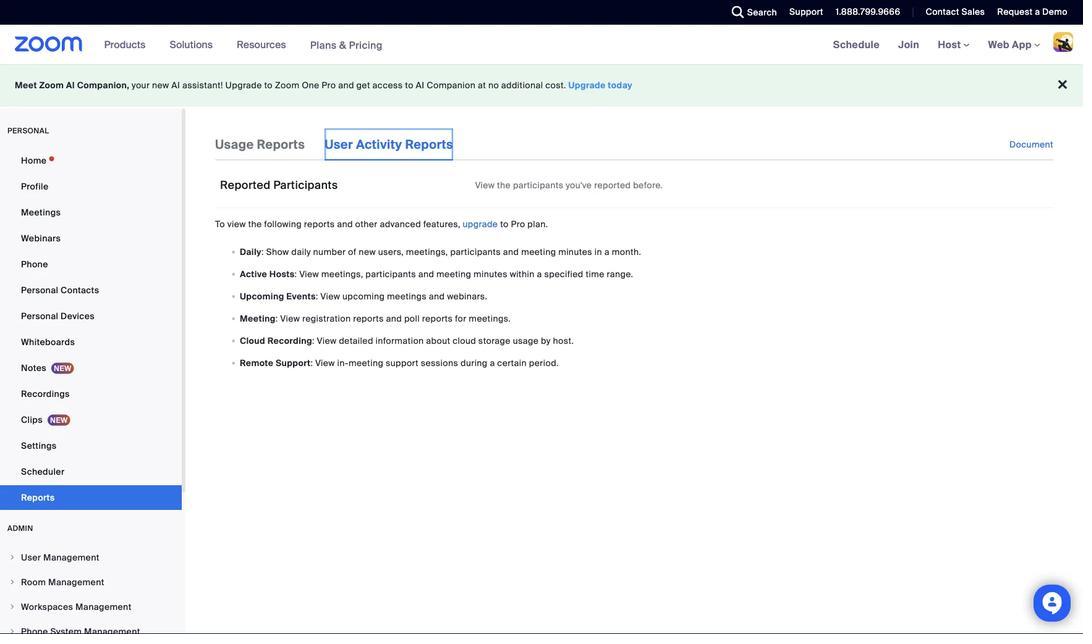 Task type: vqa. For each thing, say whether or not it's contained in the screenshot.
Following
yes



Task type: locate. For each thing, give the bounding box(es) containing it.
reports for registration
[[353, 313, 384, 324]]

1 ai from the left
[[66, 80, 75, 91]]

0 horizontal spatial zoom
[[39, 80, 64, 91]]

user inside menu item
[[21, 552, 41, 564]]

clips link
[[0, 408, 182, 433]]

1 vertical spatial meeting
[[437, 269, 471, 280]]

right image inside "user management" menu item
[[9, 555, 16, 562]]

0 vertical spatial support
[[790, 6, 823, 18]]

daily : show daily number of new users, meetings, participants and meeting minutes in a month.
[[240, 246, 641, 258]]

before.
[[633, 180, 663, 191]]

participants up plan. at the top of page
[[513, 180, 564, 191]]

1 horizontal spatial meeting
[[437, 269, 471, 280]]

by
[[541, 335, 551, 347]]

notes link
[[0, 356, 182, 381]]

support right search
[[790, 6, 823, 18]]

webinars
[[21, 233, 61, 244]]

0 vertical spatial minutes
[[558, 246, 592, 258]]

reports right activity
[[405, 137, 453, 152]]

devices
[[61, 311, 95, 322]]

1 horizontal spatial support
[[790, 6, 823, 18]]

meetings navigation
[[824, 25, 1083, 65]]

view left in-
[[315, 358, 335, 369]]

meetings link
[[0, 200, 182, 225]]

user up room
[[21, 552, 41, 564]]

view up registration
[[320, 291, 340, 302]]

1 vertical spatial support
[[276, 358, 311, 369]]

management up workspaces management
[[48, 577, 104, 589]]

0 vertical spatial user
[[325, 137, 353, 152]]

active hosts : view meetings, participants and meeting minutes within a specified time range.
[[240, 269, 633, 280]]

webinars.
[[447, 291, 487, 302]]

view down daily
[[299, 269, 319, 280]]

banner
[[0, 25, 1083, 65]]

management for room management
[[48, 577, 104, 589]]

right image inside workspaces management "menu item"
[[9, 604, 16, 612]]

management down room management menu item
[[75, 602, 132, 613]]

contact
[[926, 6, 959, 18]]

join
[[898, 38, 920, 51]]

ai left companion
[[416, 80, 424, 91]]

meeting down detailed
[[349, 358, 383, 369]]

companion,
[[77, 80, 129, 91]]

minutes left within
[[474, 269, 508, 280]]

2 zoom from the left
[[275, 80, 300, 91]]

2 horizontal spatial reports
[[422, 313, 453, 324]]

specified
[[544, 269, 584, 280]]

admin menu menu
[[0, 547, 182, 635]]

0 vertical spatial pro
[[322, 80, 336, 91]]

search button
[[723, 0, 780, 25]]

and down daily : show daily number of new users, meetings, participants and meeting minutes in a month.
[[418, 269, 434, 280]]

zoom left one
[[275, 80, 300, 91]]

and left poll
[[386, 313, 402, 324]]

upgrade right cost.
[[569, 80, 606, 91]]

time
[[586, 269, 605, 280]]

view for participants
[[299, 269, 319, 280]]

0 horizontal spatial meeting
[[349, 358, 383, 369]]

zoom logo image
[[15, 36, 83, 52]]

reports
[[257, 137, 305, 152], [405, 137, 453, 152], [21, 492, 55, 504]]

0 vertical spatial meetings,
[[406, 246, 448, 258]]

and up within
[[503, 246, 519, 258]]

about
[[426, 335, 450, 347]]

during
[[461, 358, 488, 369]]

0 horizontal spatial support
[[276, 358, 311, 369]]

host
[[938, 38, 964, 51]]

new
[[152, 80, 169, 91], [359, 246, 376, 258]]

companion
[[427, 80, 476, 91]]

2 right image from the top
[[9, 604, 16, 612]]

0 vertical spatial meeting
[[521, 246, 556, 258]]

: down registration
[[312, 335, 315, 347]]

1 horizontal spatial ai
[[171, 80, 180, 91]]

new inside the meet zoom ai companion, footer
[[152, 80, 169, 91]]

1 vertical spatial participants
[[450, 246, 501, 258]]

reports up reported participants
[[257, 137, 305, 152]]

today
[[608, 80, 633, 91]]

user activity reports
[[325, 137, 453, 152]]

and inside the meet zoom ai companion, footer
[[338, 80, 354, 91]]

meetings, up active hosts : view meetings, participants and meeting minutes within a specified time range.
[[406, 246, 448, 258]]

meeting
[[521, 246, 556, 258], [437, 269, 471, 280], [349, 358, 383, 369]]

ai left the assistant!
[[171, 80, 180, 91]]

support down recording
[[276, 358, 311, 369]]

reports up number
[[304, 219, 335, 230]]

0 horizontal spatial the
[[248, 219, 262, 230]]

pro left plan. at the top of page
[[511, 219, 525, 230]]

0 horizontal spatial reports
[[21, 492, 55, 504]]

2 vertical spatial management
[[75, 602, 132, 613]]

usage
[[215, 137, 254, 152]]

right image
[[9, 579, 16, 587]]

0 horizontal spatial participants
[[366, 269, 416, 280]]

right image for user management
[[9, 555, 16, 562]]

:
[[262, 246, 264, 258], [295, 269, 297, 280], [316, 291, 318, 302], [276, 313, 278, 324], [312, 335, 315, 347], [311, 358, 313, 369]]

2 horizontal spatial meeting
[[521, 246, 556, 258]]

following
[[264, 219, 302, 230]]

support
[[790, 6, 823, 18], [276, 358, 311, 369]]

meet zoom ai companion, footer
[[0, 64, 1083, 107]]

profile link
[[0, 174, 182, 199]]

user left activity
[[325, 137, 353, 152]]

meeting down daily : show daily number of new users, meetings, participants and meeting minutes in a month.
[[437, 269, 471, 280]]

to down 'resources' dropdown button in the left top of the page
[[264, 80, 273, 91]]

usage reports link
[[215, 129, 305, 161]]

cloud recording : view detailed information about cloud storage usage by host.
[[240, 335, 574, 347]]

in
[[595, 246, 602, 258]]

: up recording
[[276, 313, 278, 324]]

minutes left in
[[558, 246, 592, 258]]

1 horizontal spatial meetings,
[[406, 246, 448, 258]]

1 vertical spatial pro
[[511, 219, 525, 230]]

menu item
[[0, 621, 182, 635]]

reports down scheduler
[[21, 492, 55, 504]]

management inside "menu item"
[[75, 602, 132, 613]]

and left get
[[338, 80, 354, 91]]

0 vertical spatial the
[[497, 180, 511, 191]]

search
[[747, 6, 777, 18]]

view for meetings
[[320, 291, 340, 302]]

to
[[264, 80, 273, 91], [405, 80, 414, 91], [500, 219, 509, 230]]

1 horizontal spatial minutes
[[558, 246, 592, 258]]

personal devices
[[21, 311, 95, 322]]

zoom right meet
[[39, 80, 64, 91]]

new right of
[[359, 246, 376, 258]]

1 horizontal spatial upgrade
[[569, 80, 606, 91]]

1 horizontal spatial to
[[405, 80, 414, 91]]

: up events
[[295, 269, 297, 280]]

view down registration
[[317, 335, 337, 347]]

1 right image from the top
[[9, 555, 16, 562]]

1 vertical spatial personal
[[21, 311, 58, 322]]

period.
[[529, 358, 559, 369]]

2 ai from the left
[[171, 80, 180, 91]]

advanced
[[380, 219, 421, 230]]

pro right one
[[322, 80, 336, 91]]

right image
[[9, 555, 16, 562], [9, 604, 16, 612], [9, 629, 16, 635]]

request a demo link
[[988, 0, 1083, 25], [998, 6, 1068, 18]]

meeting down plan. at the top of page
[[521, 246, 556, 258]]

3 right image from the top
[[9, 629, 16, 635]]

0 horizontal spatial minutes
[[474, 269, 508, 280]]

new right your
[[152, 80, 169, 91]]

2 vertical spatial participants
[[366, 269, 416, 280]]

personal
[[21, 285, 58, 296], [21, 311, 58, 322]]

1 vertical spatial new
[[359, 246, 376, 258]]

1 vertical spatial meetings,
[[321, 269, 363, 280]]

remote
[[240, 358, 274, 369]]

1 horizontal spatial reports
[[353, 313, 384, 324]]

1 horizontal spatial zoom
[[275, 80, 300, 91]]

a right the during
[[490, 358, 495, 369]]

storage
[[478, 335, 511, 347]]

personal down "phone"
[[21, 285, 58, 296]]

web
[[988, 38, 1010, 51]]

contact sales
[[926, 6, 985, 18]]

plans
[[310, 38, 337, 51]]

to right access
[[405, 80, 414, 91]]

recording
[[267, 335, 312, 347]]

for
[[455, 313, 467, 324]]

the right view
[[248, 219, 262, 230]]

to right "upgrade" link
[[500, 219, 509, 230]]

1 horizontal spatial pro
[[511, 219, 525, 230]]

: for hosts
[[295, 269, 297, 280]]

2 upgrade from the left
[[569, 80, 606, 91]]

: up registration
[[316, 291, 318, 302]]

1 horizontal spatial user
[[325, 137, 353, 152]]

get
[[356, 80, 370, 91]]

user activity reports link
[[325, 129, 453, 161]]

users,
[[378, 246, 404, 258]]

0 horizontal spatial new
[[152, 80, 169, 91]]

1 upgrade from the left
[[225, 80, 262, 91]]

personal for personal devices
[[21, 311, 58, 322]]

plans & pricing link
[[310, 38, 383, 51], [310, 38, 383, 51]]

admin
[[7, 524, 33, 534]]

personal up whiteboards on the left bottom
[[21, 311, 58, 322]]

management for workspaces management
[[75, 602, 132, 613]]

1 horizontal spatial participants
[[450, 246, 501, 258]]

1 vertical spatial right image
[[9, 604, 16, 612]]

1 personal from the top
[[21, 285, 58, 296]]

management
[[43, 552, 99, 564], [48, 577, 104, 589], [75, 602, 132, 613]]

registration
[[302, 313, 351, 324]]

0 vertical spatial new
[[152, 80, 169, 91]]

0 vertical spatial personal
[[21, 285, 58, 296]]

of
[[348, 246, 357, 258]]

and down active hosts : view meetings, participants and meeting minutes within a specified time range.
[[429, 291, 445, 302]]

reports down the upcoming events : view upcoming meetings and webinars.
[[353, 313, 384, 324]]

one
[[302, 80, 319, 91]]

1 vertical spatial user
[[21, 552, 41, 564]]

2 horizontal spatial reports
[[405, 137, 453, 152]]

1 horizontal spatial the
[[497, 180, 511, 191]]

0 vertical spatial management
[[43, 552, 99, 564]]

banner containing products
[[0, 25, 1083, 65]]

meetings, down of
[[321, 269, 363, 280]]

participants down "upgrade" link
[[450, 246, 501, 258]]

: left in-
[[311, 358, 313, 369]]

your
[[132, 80, 150, 91]]

settings link
[[0, 434, 182, 459]]

0 horizontal spatial reports
[[304, 219, 335, 230]]

reports up the about
[[422, 313, 453, 324]]

home link
[[0, 148, 182, 173]]

2 vertical spatial right image
[[9, 629, 16, 635]]

1 vertical spatial management
[[48, 577, 104, 589]]

view
[[475, 180, 495, 191], [299, 269, 319, 280], [320, 291, 340, 302], [280, 313, 300, 324], [317, 335, 337, 347], [315, 358, 335, 369]]

schedule link
[[824, 25, 889, 64]]

scheduler
[[21, 467, 65, 478]]

2 personal from the top
[[21, 311, 58, 322]]

view for meeting
[[315, 358, 335, 369]]

pro
[[322, 80, 336, 91], [511, 219, 525, 230]]

1 vertical spatial the
[[248, 219, 262, 230]]

3 ai from the left
[[416, 80, 424, 91]]

web app button
[[988, 38, 1041, 51]]

the up the upgrade
[[497, 180, 511, 191]]

&
[[339, 38, 346, 51]]

reports inside 'link'
[[21, 492, 55, 504]]

support link
[[780, 0, 827, 25], [790, 6, 823, 18]]

0 horizontal spatial user
[[21, 552, 41, 564]]

0 horizontal spatial pro
[[322, 80, 336, 91]]

cloud
[[240, 335, 265, 347]]

upgrade down product information navigation
[[225, 80, 262, 91]]

2 horizontal spatial participants
[[513, 180, 564, 191]]

host button
[[938, 38, 970, 51]]

2 horizontal spatial ai
[[416, 80, 424, 91]]

ai left "companion,"
[[66, 80, 75, 91]]

management up room management on the left of page
[[43, 552, 99, 564]]

view
[[227, 219, 246, 230]]

participants down users,
[[366, 269, 416, 280]]

user inside 'tabs of report home' tab list
[[325, 137, 353, 152]]

0 horizontal spatial ai
[[66, 80, 75, 91]]

detailed
[[339, 335, 373, 347]]

active
[[240, 269, 267, 280]]

0 vertical spatial right image
[[9, 555, 16, 562]]

0 horizontal spatial upgrade
[[225, 80, 262, 91]]



Task type: describe. For each thing, give the bounding box(es) containing it.
user management menu item
[[0, 547, 182, 570]]

reports link
[[0, 486, 182, 511]]

meeting : view registration reports and poll reports for meetings.
[[240, 313, 511, 324]]

workspaces management menu item
[[0, 596, 182, 620]]

view up recording
[[280, 313, 300, 324]]

upcoming events : view upcoming meetings and webinars.
[[240, 291, 487, 302]]

remote support : view in-meeting support sessions during a certain period.
[[240, 358, 559, 369]]

room management
[[21, 577, 104, 589]]

reported participants
[[220, 178, 338, 192]]

0 horizontal spatial meetings,
[[321, 269, 363, 280]]

you've
[[566, 180, 592, 191]]

pro inside the meet zoom ai companion, footer
[[322, 80, 336, 91]]

events
[[286, 291, 316, 302]]

demo
[[1043, 6, 1068, 18]]

user management
[[21, 552, 99, 564]]

document link
[[1010, 129, 1054, 161]]

view up the upgrade
[[475, 180, 495, 191]]

contacts
[[61, 285, 99, 296]]

room management menu item
[[0, 571, 182, 595]]

a right in
[[605, 246, 610, 258]]

right image for workspaces management
[[9, 604, 16, 612]]

upgrade today link
[[569, 80, 633, 91]]

profile
[[21, 181, 49, 192]]

phone
[[21, 259, 48, 270]]

usage
[[513, 335, 539, 347]]

1 zoom from the left
[[39, 80, 64, 91]]

reported
[[594, 180, 631, 191]]

recordings link
[[0, 382, 182, 407]]

meetings
[[21, 207, 61, 218]]

upgrade
[[463, 219, 498, 230]]

meet zoom ai companion, your new ai assistant! upgrade to zoom one pro and get access to ai companion at no additional cost. upgrade today
[[15, 80, 633, 91]]

0 horizontal spatial to
[[264, 80, 273, 91]]

webinars link
[[0, 226, 182, 251]]

2 vertical spatial meeting
[[349, 358, 383, 369]]

2 horizontal spatial to
[[500, 219, 509, 230]]

plan.
[[528, 219, 548, 230]]

workspaces management
[[21, 602, 132, 613]]

view for information
[[317, 335, 337, 347]]

upgrade link
[[463, 219, 498, 230]]

1.888.799.9666 button up "schedule" link
[[836, 6, 901, 18]]

solutions
[[170, 38, 213, 51]]

0 vertical spatial participants
[[513, 180, 564, 191]]

: left show
[[262, 246, 264, 258]]

number
[[313, 246, 346, 258]]

within
[[510, 269, 535, 280]]

tabs of report home tab list
[[215, 129, 473, 161]]

resources button
[[237, 25, 292, 64]]

request
[[998, 6, 1033, 18]]

home
[[21, 155, 47, 166]]

range.
[[607, 269, 633, 280]]

clips
[[21, 415, 43, 426]]

1.888.799.9666 button up schedule
[[827, 0, 904, 25]]

additional
[[501, 80, 543, 91]]

hosts
[[269, 269, 295, 280]]

sales
[[962, 6, 985, 18]]

personal devices link
[[0, 304, 182, 329]]

phone link
[[0, 252, 182, 277]]

management for user management
[[43, 552, 99, 564]]

profile picture image
[[1054, 32, 1073, 52]]

view the participants you've reported before.
[[475, 180, 663, 191]]

activity
[[356, 137, 402, 152]]

1 horizontal spatial new
[[359, 246, 376, 258]]

settings
[[21, 441, 57, 452]]

room
[[21, 577, 46, 589]]

a right within
[[537, 269, 542, 280]]

participants
[[273, 178, 338, 192]]

join link
[[889, 25, 929, 64]]

at
[[478, 80, 486, 91]]

features,
[[423, 219, 460, 230]]

and left other
[[337, 219, 353, 230]]

products
[[104, 38, 146, 51]]

product information navigation
[[95, 25, 392, 65]]

recordings
[[21, 389, 70, 400]]

upcoming
[[240, 291, 284, 302]]

user for user activity reports
[[325, 137, 353, 152]]

reports for following
[[304, 219, 335, 230]]

1.888.799.9666
[[836, 6, 901, 18]]

in-
[[337, 358, 349, 369]]

products button
[[104, 25, 151, 64]]

: for events
[[316, 291, 318, 302]]

plans & pricing
[[310, 38, 383, 51]]

solutions button
[[170, 25, 218, 64]]

1 horizontal spatial reports
[[257, 137, 305, 152]]

whiteboards
[[21, 337, 75, 348]]

meeting
[[240, 313, 276, 324]]

cloud
[[453, 335, 476, 347]]

: for recording
[[312, 335, 315, 347]]

month.
[[612, 246, 641, 258]]

show
[[266, 246, 289, 258]]

to view the following reports and other advanced features, upgrade to pro plan.
[[215, 219, 548, 230]]

user for user management
[[21, 552, 41, 564]]

document
[[1010, 139, 1054, 150]]

schedule
[[833, 38, 880, 51]]

host.
[[553, 335, 574, 347]]

usage reports
[[215, 137, 305, 152]]

to
[[215, 219, 225, 230]]

personal for personal contacts
[[21, 285, 58, 296]]

whiteboards link
[[0, 330, 182, 355]]

request a demo
[[998, 6, 1068, 18]]

certain
[[497, 358, 527, 369]]

1 vertical spatial minutes
[[474, 269, 508, 280]]

scheduler link
[[0, 460, 182, 485]]

other
[[355, 219, 378, 230]]

a left demo
[[1035, 6, 1040, 18]]

support
[[386, 358, 419, 369]]

personal menu menu
[[0, 148, 182, 512]]

: for support
[[311, 358, 313, 369]]



